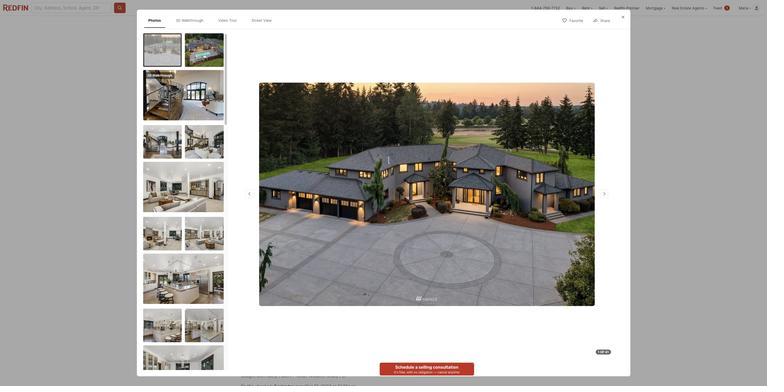 Task type: describe. For each thing, give the bounding box(es) containing it.
view inside button
[[345, 155, 354, 160]]

enormous
[[272, 293, 292, 298]]

on
[[268, 181, 274, 185]]

1 horizontal spatial access.
[[280, 312, 295, 317]]

search link
[[246, 20, 269, 27]]

1 vertical spatial realty
[[326, 374, 339, 379]]

4 tab from the left
[[374, 17, 404, 30]]

washington national luxury! this custom estate on 3.3+ acres welcomes you w/ a grand staircase & formal living room w/ soaring ceilings. private primary suite wing of the house w/ a spa-like bath & enormous walk-in closet w/ custom built-ins and w/d hookups. chef's kitchen boasts a large island, ample storage space, industrial sized fridge/freezer & 3 ovens. adjacent to the large dining area & spacious living room featuring a massive wet bar, you will find a private home gym w/ patio access. 5 add'l expansive bedrooms w/ dedicated bathrooms & 2 w/ deck access. plenty of space to entertain w/ the covered outdoor kitchen & pool house with sauna and 3/4 bath. large pool & hot tub. don't miss the detached movie room/dadu & ¾ bath. welcome home!
[[241, 281, 432, 336]]

grand
[[406, 281, 417, 286]]

0 horizontal spatial auburn
[[281, 191, 295, 196]]

welcome
[[241, 331, 259, 336]]

2 , from the left
[[295, 191, 297, 196]]

2 tab from the left
[[299, 17, 335, 30]]

—
[[434, 371, 437, 375]]

large
[[269, 325, 280, 330]]

it's
[[394, 371, 399, 375]]

depth
[[464, 268, 476, 274]]

and inside "get an in-depth report about your home value and the"
[[469, 275, 476, 280]]

i own 33507 143rd pl se button
[[352, 231, 418, 243]]

when
[[484, 219, 495, 225]]

5 tab from the left
[[404, 17, 426, 30]]

ft
[[342, 211, 346, 216]]

this
[[299, 281, 307, 286]]

expansive
[[311, 312, 331, 317]]

2
[[407, 312, 409, 317]]

1 for 1
[[727, 6, 728, 10]]

private
[[340, 287, 354, 292]]

and down primary
[[361, 293, 368, 298]]

33507 143rd pl se image
[[259, 83, 595, 306]]

walkthrough inside button
[[263, 155, 286, 160]]

street view tab
[[248, 14, 276, 27]]

0 vertical spatial value
[[277, 239, 288, 244]]

of down patio
[[271, 318, 275, 324]]

soaring
[[307, 287, 321, 292]]

0 horizontal spatial bought
[[241, 374, 255, 379]]

redfin premier
[[615, 6, 640, 10]]

with inside reach more buyers when you sell with redfin. plus, you'll save $23,536 in fees.
[[445, 226, 453, 231]]

detached
[[341, 325, 360, 330]]

1-844-759-7732
[[532, 6, 560, 10]]

featuring
[[329, 306, 346, 311]]

0 horizontal spatial 3d walkthrough
[[147, 74, 172, 78]]

and up welcome
[[241, 325, 249, 330]]

plenty
[[257, 318, 270, 324]]

pl inside i own 33507 143rd pl se button
[[400, 234, 403, 240]]

sale
[[466, 199, 474, 204]]

1 horizontal spatial to
[[428, 300, 432, 305]]

3d walkthrough inside tab
[[176, 18, 204, 23]]

tub.
[[303, 325, 311, 330]]

1 vertical spatial large
[[249, 306, 259, 311]]

and left nearby
[[289, 239, 296, 244]]

schedule a selling consultation button
[[445, 242, 518, 255]]

1 horizontal spatial room
[[317, 306, 327, 311]]

dedicated
[[359, 312, 379, 317]]

video button
[[293, 152, 319, 163]]

hookups.
[[378, 293, 396, 298]]

chef's
[[397, 293, 410, 298]]

1 horizontal spatial custom
[[328, 293, 342, 298]]

consultation for schedule a selling consultation
[[488, 246, 513, 251]]

0 vertical spatial realty
[[331, 170, 340, 173]]

home inside "get an in-depth report about your home value and the"
[[445, 275, 456, 280]]

w/ down dining
[[263, 312, 268, 317]]

the down "expansive"
[[320, 318, 326, 324]]

industrial
[[328, 300, 346, 305]]

759-
[[544, 6, 552, 10]]

8
[[310, 203, 314, 210]]

1 vertical spatial walkthrough
[[152, 74, 172, 78]]

a right find
[[410, 306, 413, 311]]

2 vertical spatial you
[[385, 306, 393, 311]]

about
[[241, 264, 259, 272]]

& down 'formal' in the bottom left of the page
[[268, 293, 271, 298]]

8 baths
[[310, 203, 322, 216]]

143rd inside button
[[387, 234, 399, 240]]

1 horizontal spatial pool
[[381, 318, 390, 324]]

primary
[[355, 287, 370, 292]]

3 tab from the left
[[335, 17, 374, 30]]

1 vertical spatial williams
[[309, 374, 325, 379]]

formal
[[264, 287, 277, 292]]

bathrooms
[[380, 312, 402, 317]]

0 horizontal spatial 33507
[[241, 191, 255, 196]]

schedule for schedule a selling consultation
[[450, 246, 469, 251]]

free
[[479, 288, 487, 294]]

0 vertical spatial williams
[[318, 170, 330, 173]]

0 vertical spatial kitchen
[[411, 293, 426, 298]]

w/ up the outdoor
[[353, 312, 358, 317]]

a up adjacent
[[425, 287, 427, 292]]

1 vertical spatial keller
[[297, 374, 308, 379]]

outdoor
[[345, 318, 360, 324]]

0 horizontal spatial access.
[[241, 318, 256, 324]]

3d inside button
[[257, 155, 262, 160]]

walk-
[[293, 293, 304, 298]]

ps.
[[341, 170, 346, 173]]

tour
[[229, 18, 237, 23]]

0 horizontal spatial custom
[[309, 281, 323, 286]]

like
[[250, 293, 257, 298]]

1 vertical spatial auburn
[[485, 275, 499, 280]]

sauna
[[414, 318, 425, 324]]

street inside button
[[333, 155, 344, 160]]

is
[[241, 229, 246, 236]]

search
[[256, 21, 269, 26]]

home's
[[262, 239, 276, 244]]

i
[[361, 234, 362, 240]]

reach
[[445, 219, 457, 225]]

estate
[[324, 281, 337, 286]]

street view inside button
[[333, 155, 354, 160]]

miss
[[323, 325, 332, 330]]

w/ left grand
[[396, 281, 401, 286]]

3
[[391, 300, 394, 305]]

98092
[[306, 191, 319, 196]]

a inside button
[[470, 246, 472, 251]]

favorite button
[[558, 15, 588, 26]]

redfin inside $2,353,601 redfin estimate
[[241, 211, 254, 216]]

walkthrough inside tab
[[182, 18, 204, 23]]

the down the boasts
[[241, 306, 248, 311]]

video tour
[[218, 18, 237, 23]]

1 of 41
[[598, 350, 609, 354]]

video for video
[[304, 155, 315, 160]]

redfin. inside reach more buyers when you sell with redfin. plus, you'll save $23,536 in fees.
[[454, 226, 468, 231]]

0 vertical spatial se
[[273, 191, 279, 196]]

nearby
[[298, 239, 311, 244]]

33507 inside button
[[372, 234, 386, 240]]

5
[[297, 312, 299, 317]]

space,
[[314, 300, 327, 305]]

photos tab
[[144, 14, 165, 27]]

1 vertical spatial kitchen
[[361, 318, 376, 324]]

activity
[[324, 239, 338, 244]]

holly
[[256, 170, 263, 173]]

1 , from the left
[[279, 191, 280, 196]]

of up price
[[472, 187, 478, 194]]

feed
[[714, 6, 723, 10]]

1 horizontal spatial bought
[[290, 170, 301, 173]]

national
[[266, 281, 282, 286]]

0 horizontal spatial living
[[278, 287, 288, 292]]

1-
[[532, 6, 535, 10]]

kathy
[[266, 374, 278, 379]]

island,
[[270, 300, 283, 305]]

this for is
[[248, 229, 259, 236]]

0 horizontal spatial your
[[260, 229, 274, 236]]

more
[[458, 219, 468, 225]]

of right wing
[[393, 287, 397, 292]]

video tour tab
[[214, 14, 241, 27]]

se inside button
[[404, 234, 410, 240]]

built-
[[344, 293, 354, 298]]

1 horizontal spatial home
[[273, 264, 290, 272]]

market.
[[500, 275, 515, 280]]

3d inside tab
[[176, 18, 181, 23]]

the up chef's
[[398, 287, 404, 292]]

40 photos
[[496, 155, 514, 160]]

1 vertical spatial you
[[388, 281, 395, 286]]

photos
[[148, 18, 161, 23]]

movie
[[361, 325, 373, 330]]

own
[[363, 234, 372, 240]]

0 vertical spatial house
[[405, 287, 418, 292]]

0 vertical spatial pl
[[269, 191, 273, 196]]

w/ right 2
[[411, 312, 415, 317]]

1 tab from the left
[[273, 17, 299, 30]]

0 horizontal spatial 143rd
[[256, 191, 268, 196]]

analysis
[[488, 288, 505, 294]]

jan
[[275, 181, 282, 185]]

estimate
[[255, 211, 272, 216]]

with up the for
[[302, 170, 308, 173]]

thinking
[[445, 187, 471, 194]]

$23,536
[[445, 232, 462, 237]]

street view button
[[321, 152, 358, 163]]

luxury!
[[283, 281, 298, 286]]

& left 2
[[403, 312, 406, 317]]

of inside schedule a selling consultation dialog
[[601, 350, 605, 354]]

0 vertical spatial large
[[259, 300, 269, 305]]

request a free analysis button
[[445, 285, 518, 297]]

get
[[445, 268, 452, 274]]

$2,353,601
[[241, 203, 275, 210]]

2023
[[290, 181, 299, 185]]



Task type: vqa. For each thing, say whether or not it's contained in the screenshot.
the left Schedule
yes



Task type: locate. For each thing, give the bounding box(es) containing it.
2 vertical spatial 3d
[[257, 155, 262, 160]]

a left 'free'
[[476, 288, 478, 294]]

bath.
[[258, 325, 268, 330], [409, 325, 419, 330]]

patio
[[269, 312, 279, 317]]

this right 'is'
[[248, 229, 259, 236]]

value inside "get an in-depth report about your home value and the"
[[457, 275, 467, 280]]

bath. down plenty
[[258, 325, 268, 330]]

0 horizontal spatial street view
[[252, 18, 272, 23]]

1 horizontal spatial walkthrough
[[182, 18, 204, 23]]

redfin. up 20,
[[279, 170, 289, 173]]

3d walkthrough inside button
[[257, 155, 286, 160]]

0 horizontal spatial pl
[[269, 191, 273, 196]]

with left no
[[407, 371, 413, 375]]

schedule inside schedule a selling consultation it's free, with no obligation — cancel anytime
[[396, 365, 415, 370]]

2 vertical spatial home
[[241, 312, 252, 317]]

1 horizontal spatial your
[[503, 268, 512, 274]]

to right space
[[289, 318, 293, 324]]

ins
[[354, 293, 360, 298]]

3d
[[176, 18, 181, 23], [147, 74, 152, 78], [257, 155, 262, 160]]

value down home?
[[277, 239, 288, 244]]

home inside the washington national luxury! this custom estate on 3.3+ acres welcomes you w/ a grand staircase & formal living room w/ soaring ceilings. private primary suite wing of the house w/ a spa-like bath & enormous walk-in closet w/ custom built-ins and w/d hookups. chef's kitchen boasts a large island, ample storage space, industrial sized fridge/freezer & 3 ovens. adjacent to the large dining area & spacious living room featuring a massive wet bar, you will find a private home gym w/ patio access. 5 add'l expansive bedrooms w/ dedicated bathrooms & 2 w/ deck access. plenty of space to entertain w/ the covered outdoor kitchen & pool house with sauna and 3/4 bath. large pool & hot tub. don't miss the detached movie room/dadu & ¾ bath. welcome home!
[[241, 312, 252, 317]]

a up no
[[416, 365, 418, 370]]

1 vertical spatial custom
[[328, 293, 342, 298]]

pool up room/dadu
[[381, 318, 390, 324]]

0 vertical spatial this
[[248, 229, 259, 236]]

a down 'fees.' at the right bottom of the page
[[470, 246, 472, 251]]

deck
[[417, 312, 426, 317]]

room down luxury!
[[289, 287, 300, 292]]

submit search image
[[117, 5, 123, 10]]

tab
[[273, 17, 299, 30], [299, 17, 335, 30], [335, 17, 374, 30], [374, 17, 404, 30], [404, 17, 426, 30]]

access.
[[280, 312, 295, 317], [241, 318, 256, 324]]

kitchen
[[411, 293, 426, 298], [361, 318, 376, 324]]

0 horizontal spatial consultation
[[433, 365, 459, 370]]

0 vertical spatial to
[[428, 300, 432, 305]]

about
[[491, 268, 502, 274]]

your up the market.
[[503, 268, 512, 274]]

view
[[263, 18, 272, 23], [345, 155, 354, 160]]

street inside tab
[[252, 18, 262, 23]]

w/ up adjacent
[[419, 287, 424, 292]]

a down sized at the left bottom of the page
[[347, 306, 350, 311]]

keller
[[309, 170, 317, 173], [297, 374, 308, 379]]

1
[[727, 6, 728, 10], [598, 350, 600, 354]]

access. up space
[[280, 312, 295, 317]]

filbert
[[279, 374, 292, 379]]

in left 'fees.' at the right bottom of the page
[[463, 232, 467, 237]]

redfin premier button
[[611, 0, 643, 16]]

wa
[[298, 191, 304, 196]]

selling?
[[479, 187, 502, 194]]

custom up soaring
[[309, 281, 323, 286]]

home down get
[[445, 275, 456, 280]]

i own 33507 143rd pl se
[[361, 234, 410, 240]]

view inside tab
[[263, 18, 272, 23]]

living down storage
[[306, 306, 316, 311]]

1 horizontal spatial large
[[259, 300, 269, 305]]

0 horizontal spatial 3d
[[147, 74, 152, 78]]

1 horizontal spatial •
[[292, 374, 295, 379]]

and down depth
[[469, 275, 476, 280]]

bath. down the sauna
[[409, 325, 419, 330]]

this right track
[[253, 239, 261, 244]]

house down grand
[[405, 287, 418, 292]]

in inside the washington national luxury! this custom estate on 3.3+ acres welcomes you w/ a grand staircase & formal living room w/ soaring ceilings. private primary suite wing of the house w/ a spa-like bath & enormous walk-in closet w/ custom built-ins and w/d hookups. chef's kitchen boasts a large island, ample storage space, industrial sized fridge/freezer & 3 ovens. adjacent to the large dining area & spacious living room featuring a massive wet bar, you will find a private home gym w/ patio access. 5 add'l expansive bedrooms w/ dedicated bathrooms & 2 w/ deck access. plenty of space to entertain w/ the covered outdoor kitchen & pool house with sauna and 3/4 bath. large pool & hot tub. don't miss the detached movie room/dadu & ¾ bath. welcome home!
[[304, 293, 307, 298]]

1 vertical spatial 143rd
[[387, 234, 399, 240]]

your
[[260, 229, 274, 236], [503, 268, 512, 274]]

2 horizontal spatial 3d
[[257, 155, 262, 160]]

massive
[[351, 306, 367, 311]]

an
[[453, 268, 458, 274]]

1 vertical spatial home
[[445, 275, 456, 280]]

beds
[[288, 211, 298, 216]]

selling
[[473, 246, 487, 251], [419, 365, 432, 370]]

kitchen down dedicated at the bottom of the page
[[361, 318, 376, 324]]

1 vertical spatial schedule
[[396, 365, 415, 370]]

a inside 'button'
[[476, 288, 478, 294]]

1 horizontal spatial house
[[405, 287, 418, 292]]

realty left ps.
[[331, 170, 340, 173]]

•
[[276, 170, 278, 173], [292, 374, 295, 379]]

spa-
[[241, 293, 250, 298]]

with inside the washington national luxury! this custom estate on 3.3+ acres welcomes you w/ a grand staircase & formal living room w/ soaring ceilings. private primary suite wing of the house w/ a spa-like bath & enormous walk-in closet w/ custom built-ins and w/d hookups. chef's kitchen boasts a large island, ample storage space, industrial sized fridge/freezer & 3 ovens. adjacent to the large dining area & spacious living room featuring a massive wet bar, you will find a private home gym w/ patio access. 5 add'l expansive bedrooms w/ dedicated bathrooms & 2 w/ deck access. plenty of space to entertain w/ the covered outdoor kitchen & pool house with sauna and 3/4 bath. large pool & hot tub. don't miss the detached movie room/dadu & ¾ bath. welcome home!
[[404, 318, 412, 324]]

1 left "41"
[[598, 350, 600, 354]]

tab list containing photos
[[143, 13, 281, 28]]

home
[[273, 264, 290, 272], [445, 275, 456, 280], [241, 312, 252, 317]]

& up bath
[[260, 287, 263, 292]]

&
[[260, 287, 263, 292], [268, 293, 271, 298], [388, 300, 390, 305], [283, 306, 286, 311], [403, 312, 406, 317], [377, 318, 380, 324], [291, 325, 294, 330], [400, 325, 403, 330]]

ceilings.
[[323, 287, 339, 292]]

0 horizontal spatial •
[[276, 170, 278, 173]]

selling inside schedule a selling consultation it's free, with no obligation — cancel anytime
[[419, 365, 432, 370]]

2 horizontal spatial home
[[445, 275, 456, 280]]

0 vertical spatial you
[[496, 219, 503, 225]]

room up "expansive"
[[317, 306, 327, 311]]

1 vertical spatial consultation
[[433, 365, 459, 370]]

value down in-
[[457, 275, 467, 280]]

and
[[289, 239, 296, 244], [469, 275, 476, 280], [361, 293, 368, 298], [241, 325, 249, 330]]

1 vertical spatial living
[[306, 306, 316, 311]]

0 vertical spatial redfin
[[615, 6, 626, 10]]

schedule for schedule a selling consultation it's free, with no obligation — cancel anytime
[[396, 365, 415, 370]]

selling down 'fees.' at the right bottom of the page
[[473, 246, 487, 251]]

report
[[477, 268, 489, 274]]

realty left ps
[[326, 374, 339, 379]]

tab list
[[143, 13, 281, 28]]

home left gym
[[241, 312, 252, 317]]

1 vertical spatial house
[[391, 318, 403, 324]]

1 vertical spatial view
[[345, 155, 354, 160]]

33507 down "last"
[[241, 191, 255, 196]]

selling for schedule a selling consultation
[[473, 246, 487, 251]]

• for filbert
[[292, 374, 295, 379]]

with down reach
[[445, 226, 453, 231]]

keller right "filbert"
[[297, 374, 308, 379]]

0 vertical spatial pool
[[381, 318, 390, 324]]

realty
[[331, 170, 340, 173], [326, 374, 339, 379]]

you up wing
[[388, 281, 395, 286]]

auburn down about
[[485, 275, 499, 280]]

selling up obligation
[[419, 365, 432, 370]]

consultation inside schedule a selling consultation it's free, with no obligation — cancel anytime
[[433, 365, 459, 370]]

0 horizontal spatial ,
[[279, 191, 280, 196]]

0 vertical spatial •
[[276, 170, 278, 173]]

bought up the 2023
[[290, 170, 301, 173]]

kitchen up adjacent
[[411, 293, 426, 298]]

33507 right own
[[372, 234, 386, 240]]

adjacent
[[409, 300, 427, 305]]

image image
[[185, 33, 224, 67], [144, 34, 181, 66], [143, 70, 224, 121], [143, 125, 182, 159], [185, 125, 224, 159], [143, 162, 224, 212], [143, 217, 182, 251], [185, 217, 224, 251], [143, 254, 224, 304], [143, 309, 182, 343], [185, 309, 224, 343], [143, 346, 224, 386]]

1 vertical spatial street
[[333, 155, 344, 160]]

• right stinson
[[276, 170, 278, 173]]

0 horizontal spatial value
[[277, 239, 288, 244]]

3.3+
[[344, 281, 353, 286]]

schedule
[[450, 246, 469, 251], [396, 365, 415, 370]]

1 vertical spatial this
[[253, 239, 261, 244]]

selling inside schedule a selling consultation button
[[473, 246, 487, 251]]

with left kathy
[[257, 374, 265, 379]]

1 for 1 of 41
[[598, 350, 600, 354]]

you up save
[[496, 219, 503, 225]]

0 horizontal spatial 1
[[598, 350, 600, 354]]

home up the national at the left of page
[[273, 264, 290, 272]]

the down covered
[[334, 325, 340, 330]]

williams
[[318, 170, 330, 173], [309, 374, 325, 379]]

a inside schedule a selling consultation it's free, with no obligation — cancel anytime
[[416, 365, 418, 370]]

pl
[[269, 191, 273, 196], [400, 234, 403, 240]]

in-
[[459, 268, 464, 274]]

to right adjacent
[[428, 300, 432, 305]]

1 right feed
[[727, 6, 728, 10]]

0 horizontal spatial walkthrough
[[152, 74, 172, 78]]

0 vertical spatial in
[[463, 232, 467, 237]]

redfin down $2,353,601
[[241, 211, 254, 216]]

2 vertical spatial this
[[261, 264, 272, 272]]

1 vertical spatial pool
[[282, 325, 290, 330]]

redfin.
[[279, 170, 289, 173], [454, 226, 468, 231]]

hot
[[295, 325, 302, 330]]

living up enormous
[[278, 287, 288, 292]]

2 horizontal spatial 3d walkthrough
[[257, 155, 286, 160]]

video inside button
[[304, 155, 315, 160]]

stinson
[[264, 170, 275, 173]]

redfin inside button
[[615, 6, 626, 10]]

1 horizontal spatial 1
[[727, 6, 728, 10]]

0 vertical spatial 33507
[[241, 191, 255, 196]]

a left grand
[[402, 281, 404, 286]]

free,
[[399, 371, 406, 375]]

1 vertical spatial 3d walkthrough
[[147, 74, 172, 78]]

1 inside schedule a selling consultation dialog
[[598, 350, 600, 354]]

0 horizontal spatial house
[[391, 318, 403, 324]]

0 horizontal spatial room
[[289, 287, 300, 292]]

1 horizontal spatial living
[[306, 306, 316, 311]]

–
[[469, 208, 472, 215]]

1 vertical spatial 1
[[598, 350, 600, 354]]

0 horizontal spatial pool
[[282, 325, 290, 330]]

0 horizontal spatial in
[[304, 293, 307, 298]]

0 horizontal spatial se
[[273, 191, 279, 196]]

for
[[300, 181, 307, 185]]

& up room/dadu
[[377, 318, 380, 324]]

0 horizontal spatial kitchen
[[361, 318, 376, 324]]

1-844-759-7732 link
[[532, 6, 560, 10]]

¾
[[404, 325, 408, 330]]

video inside tab
[[218, 18, 228, 23]]

0 horizontal spatial schedule
[[396, 365, 415, 370]]

143rd
[[256, 191, 268, 196], [387, 234, 399, 240]]

1 vertical spatial 33507
[[372, 234, 386, 240]]

pool down space
[[282, 325, 290, 330]]

3d walkthrough tab
[[172, 14, 208, 27]]

1 horizontal spatial kitchen
[[411, 293, 426, 298]]

1 horizontal spatial 33507
[[372, 234, 386, 240]]

consultation for schedule a selling consultation it's free, with no obligation — cancel anytime
[[433, 365, 459, 370]]

& right area
[[283, 306, 286, 311]]

consultation inside button
[[488, 246, 513, 251]]

home?
[[275, 229, 295, 236]]

map entry image
[[397, 180, 432, 215]]

baths
[[310, 211, 322, 216]]

0 vertical spatial bought
[[290, 170, 301, 173]]

4 beds
[[288, 203, 298, 216]]

0 vertical spatial custom
[[309, 281, 323, 286]]

fees.
[[468, 232, 478, 237]]

williams up $2,425,000
[[318, 170, 330, 173]]

video
[[218, 18, 228, 23], [304, 155, 315, 160]]

1 horizontal spatial street
[[333, 155, 344, 160]]

0 vertical spatial 143rd
[[256, 191, 268, 196]]

street right tour
[[252, 18, 262, 23]]

1 horizontal spatial pl
[[400, 234, 403, 240]]

41
[[606, 350, 609, 354]]

w/ up don't at the bottom of the page
[[314, 318, 319, 324]]

143rd right own
[[387, 234, 399, 240]]

ps
[[340, 374, 345, 379]]

in
[[463, 232, 467, 237], [304, 293, 307, 298]]

& left ¾
[[400, 325, 403, 330]]

keller up $2,425,000
[[309, 170, 317, 173]]

closet
[[309, 293, 321, 298]]

0 vertical spatial auburn
[[281, 191, 295, 196]]

w/ up space,
[[322, 293, 327, 298]]

sq
[[335, 211, 341, 216]]

dining
[[260, 306, 272, 311]]

20,
[[283, 181, 289, 185]]

tab list inside schedule a selling consultation dialog
[[143, 13, 281, 28]]

1 vertical spatial 3d
[[147, 74, 152, 78]]

redfin
[[615, 6, 626, 10], [241, 211, 254, 216]]

0 vertical spatial redfin.
[[279, 170, 289, 173]]

about this home
[[241, 264, 290, 272]]

of left "41"
[[601, 350, 605, 354]]

1 vertical spatial redfin
[[241, 211, 254, 216]]

1 horizontal spatial keller
[[309, 170, 317, 173]]

the inside "get an in-depth report about your home value and the"
[[477, 275, 484, 280]]

33507 143rd pl se, auburn, wa 98092 image
[[241, 31, 438, 167], [440, 31, 523, 98], [440, 100, 523, 167]]

your inside "get an in-depth report about your home value and the"
[[503, 268, 512, 274]]

0 vertical spatial video
[[218, 18, 228, 23]]

schedule down $23,536
[[450, 246, 469, 251]]

0 vertical spatial walkthrough
[[182, 18, 204, 23]]

with down 2
[[404, 318, 412, 324]]

ample
[[284, 300, 296, 305]]

0 vertical spatial street view
[[252, 18, 272, 23]]

search tab list
[[241, 16, 430, 30]]

a down like
[[256, 300, 258, 305]]

with inside schedule a selling consultation it's free, with no obligation — cancel anytime
[[407, 371, 413, 375]]

bought left kathy
[[241, 374, 255, 379]]

house down bathrooms at the bottom
[[391, 318, 403, 324]]

0 vertical spatial your
[[260, 229, 274, 236]]

this for track
[[253, 239, 261, 244]]

& left 3
[[388, 300, 390, 305]]

4
[[288, 203, 292, 210]]

access. up 3/4 at the left
[[241, 318, 256, 324]]

track this home's value and nearby sales activity
[[241, 239, 338, 244]]

williams left ps
[[309, 374, 325, 379]]

auburn market.
[[485, 275, 515, 280]]

selling for schedule a selling consultation it's free, with no obligation — cancel anytime
[[419, 365, 432, 370]]

large up gym
[[249, 306, 259, 311]]

1 vertical spatial street view
[[333, 155, 354, 160]]

40
[[496, 155, 501, 160]]

in inside reach more buyers when you sell with redfin. plus, you'll save $23,536 in fees.
[[463, 232, 467, 237]]

street view inside tab
[[252, 18, 272, 23]]

2 vertical spatial walkthrough
[[263, 155, 286, 160]]

0 horizontal spatial large
[[249, 306, 259, 311]]

0 horizontal spatial redfin
[[241, 211, 254, 216]]

this right about
[[261, 264, 272, 272]]

custom up industrial
[[328, 293, 342, 298]]

wing
[[382, 287, 391, 292]]

0 vertical spatial keller
[[309, 170, 317, 173]]

baths link
[[310, 211, 322, 216]]

schedule inside schedule a selling consultation button
[[450, 246, 469, 251]]

• for stinson
[[276, 170, 278, 173]]

City, Address, School, Agent, ZIP search field
[[31, 3, 112, 13]]

large
[[259, 300, 269, 305], [249, 306, 259, 311]]

don't
[[312, 325, 322, 330]]

request a free analysis
[[458, 288, 505, 294]]

1 horizontal spatial selling
[[473, 246, 487, 251]]

consultation
[[488, 246, 513, 251], [433, 365, 459, 370]]

1 horizontal spatial 143rd
[[387, 234, 399, 240]]

bedrooms
[[332, 312, 352, 317]]

1 vertical spatial to
[[289, 318, 293, 324]]

in up storage
[[304, 293, 307, 298]]

1 vertical spatial se
[[404, 234, 410, 240]]

0 horizontal spatial redfin.
[[279, 170, 289, 173]]

consultation down save
[[488, 246, 513, 251]]

& left hot
[[291, 325, 294, 330]]

redfin. down more
[[454, 226, 468, 231]]

this for about
[[261, 264, 272, 272]]

you inside reach more buyers when you sell with redfin. plus, you'll save $23,536 in fees.
[[496, 219, 503, 225]]

1 horizontal spatial redfin.
[[454, 226, 468, 231]]

bath
[[258, 293, 267, 298]]

schedule a selling consultation dialog
[[137, 10, 631, 386]]

w/ down this
[[301, 287, 306, 292]]

1 vertical spatial video
[[304, 155, 315, 160]]

schedule up free, at the bottom of page
[[396, 365, 415, 370]]

street up ps.
[[333, 155, 344, 160]]

room/dadu
[[374, 325, 399, 330]]

living
[[278, 287, 288, 292], [306, 306, 316, 311]]

video for video tour
[[218, 18, 228, 23]]

$2,353,601 redfin estimate
[[241, 203, 275, 216]]

redfin left premier
[[615, 6, 626, 10]]

0 vertical spatial living
[[278, 287, 288, 292]]

, left wa in the left of the page
[[295, 191, 297, 196]]

0 vertical spatial street
[[252, 18, 262, 23]]

1 horizontal spatial 3d
[[176, 18, 181, 23]]

custom
[[309, 281, 323, 286], [328, 293, 342, 298]]

video left tour
[[218, 18, 228, 23]]

0 vertical spatial selling
[[473, 246, 487, 251]]

0 vertical spatial access.
[[280, 312, 295, 317]]

space
[[276, 318, 288, 324]]

large down bath
[[259, 300, 269, 305]]

1 bath. from the left
[[258, 325, 268, 330]]

2 bath. from the left
[[409, 325, 419, 330]]

storage
[[298, 300, 313, 305]]



